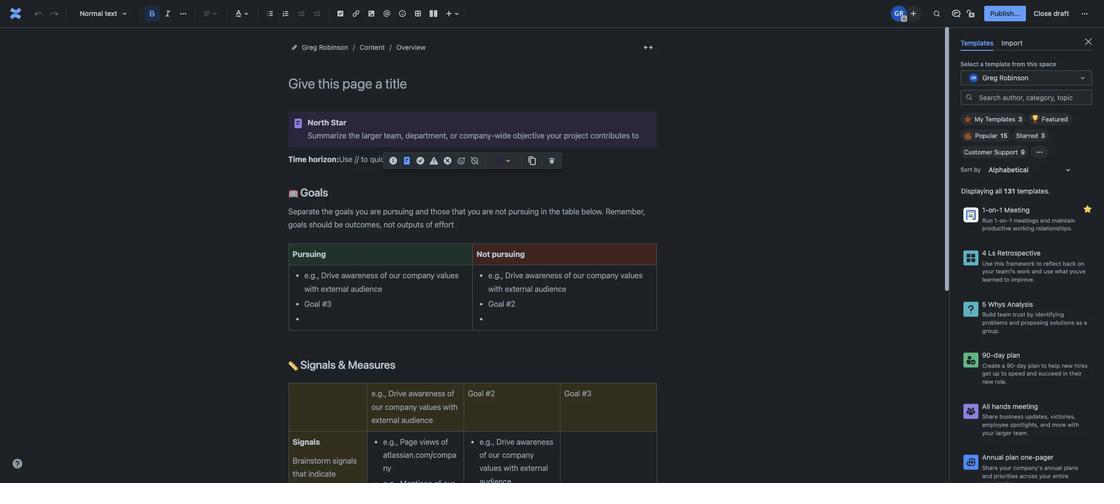 Task type: vqa. For each thing, say whether or not it's contained in the screenshot.


Task type: describe. For each thing, give the bounding box(es) containing it.
0 horizontal spatial by
[[974, 166, 981, 174]]

&
[[338, 359, 346, 372]]

speed
[[1009, 371, 1025, 378]]

overview
[[396, 43, 426, 51]]

5
[[982, 301, 986, 309]]

entire
[[1053, 473, 1069, 480]]

select
[[961, 61, 979, 68]]

to left reflect
[[1037, 260, 1042, 268]]

proposing
[[1021, 320, 1048, 327]]

my
[[975, 116, 984, 123]]

more categories image
[[1034, 147, 1046, 158]]

more formatting image
[[177, 8, 189, 19]]

measures
[[348, 359, 395, 372]]

link image
[[350, 8, 362, 19]]

close draft
[[1034, 9, 1069, 17]]

team
[[998, 311, 1011, 319]]

employee
[[982, 422, 1009, 429]]

1-on-1 meeting run 1-on-1 meetings and maintain productive working relationships.
[[982, 206, 1075, 233]]

1 vertical spatial on-
[[1000, 217, 1009, 224]]

overview link
[[396, 42, 426, 53]]

featured button
[[1028, 113, 1072, 126]]

sort by
[[961, 166, 981, 174]]

panel note image
[[292, 118, 304, 129]]

draft
[[1054, 9, 1069, 17]]

italic ⌘i image
[[162, 8, 174, 19]]

signals for signals & measures
[[300, 359, 336, 372]]

0 horizontal spatial 1-
[[982, 206, 989, 214]]

displaying
[[961, 187, 994, 196]]

working
[[1013, 225, 1035, 233]]

meetings
[[1014, 217, 1039, 224]]

tab list containing templates
[[957, 35, 1097, 51]]

5 whys analysis build team trust by identifying problems and proposing solutions as a group.
[[982, 301, 1087, 335]]

up
[[993, 371, 1000, 378]]

ls
[[988, 249, 996, 258]]

meeting
[[1013, 403, 1038, 411]]

numbered list ⌘⇧7 image
[[280, 8, 291, 19]]

customer support 9
[[964, 148, 1025, 156]]

open image
[[1077, 72, 1089, 84]]

note image
[[401, 155, 413, 167]]

text
[[105, 9, 117, 17]]

:goal: image
[[288, 189, 298, 199]]

whys
[[988, 301, 1006, 309]]

maintain
[[1052, 217, 1075, 224]]

organization.
[[982, 481, 1018, 484]]

1 vertical spatial 1
[[1009, 217, 1012, 224]]

role.
[[995, 379, 1007, 386]]

from
[[1012, 61, 1026, 68]]

their
[[1070, 371, 1082, 378]]

Main content area, start typing to enter text. text field
[[282, 112, 663, 484]]

and for annual plan one-pager
[[982, 473, 992, 480]]

all
[[982, 403, 990, 411]]

by inside the 5 whys analysis build team trust by identifying problems and proposing solutions as a group.
[[1027, 311, 1034, 319]]

invite to edit image
[[908, 8, 920, 19]]

analysis
[[1007, 301, 1033, 309]]

0 vertical spatial on-
[[989, 206, 1000, 214]]

1 vertical spatial templates
[[985, 116, 1016, 123]]

learned
[[982, 276, 1003, 284]]

content
[[360, 43, 385, 51]]

reflect
[[1044, 260, 1061, 268]]

retrospective
[[998, 249, 1041, 258]]

add image, video, or file image
[[366, 8, 377, 19]]

your inside all hands meeting share business updates, victories, employee spotlights, and more with your larger team.
[[982, 430, 994, 437]]

spotlights,
[[1010, 422, 1039, 429]]

more
[[1052, 422, 1066, 429]]

info image
[[387, 155, 399, 167]]

more image
[[1079, 8, 1091, 19]]

outdent ⇧tab image
[[295, 8, 307, 19]]

comment icon image
[[951, 8, 962, 19]]

featured
[[1042, 116, 1068, 123]]

editor add emoji image
[[455, 155, 467, 167]]

run
[[982, 217, 993, 224]]

get
[[982, 371, 991, 378]]

pursuing
[[293, 250, 326, 259]]

1 horizontal spatial day
[[1017, 363, 1027, 370]]

normal
[[80, 9, 103, 17]]

4 ls retrospective use this framework to reflect back on your team?s work and use what youve learned to improve.
[[982, 249, 1086, 284]]

redo ⌘⇧z image
[[48, 8, 60, 19]]

confluence image
[[8, 6, 23, 21]]

one-
[[1021, 454, 1036, 462]]

hands
[[992, 403, 1011, 411]]

0 vertical spatial 1
[[1000, 206, 1003, 214]]

starred 3
[[1016, 132, 1045, 140]]

close
[[1034, 9, 1052, 17]]

improve.
[[1012, 276, 1035, 284]]

templates.
[[1017, 187, 1050, 196]]

and for 5 whys analysis
[[1009, 320, 1020, 327]]

company's
[[1013, 465, 1043, 472]]

plan inside annual plan one-pager share your company's annual plans and priorities across your entire organization.
[[1006, 454, 1019, 462]]

use
[[1044, 268, 1053, 276]]

template
[[985, 61, 1011, 68]]

:goal: image
[[288, 189, 298, 199]]

close draft button
[[1028, 6, 1075, 21]]

copy image
[[526, 155, 538, 167]]

on
[[1078, 260, 1085, 268]]

make page full-width image
[[642, 42, 654, 53]]

productive
[[982, 225, 1011, 233]]

select a template from this space
[[961, 61, 1056, 68]]

business
[[1000, 414, 1024, 421]]

my templates
[[975, 116, 1016, 123]]

across
[[1020, 473, 1038, 480]]

and inside 90-day plan create a 90-day plan to help new hires get up to speed and succeed in their new role.
[[1027, 371, 1037, 378]]

Give this page a title text field
[[288, 76, 657, 92]]

help
[[1049, 363, 1060, 370]]

group.
[[982, 328, 1000, 335]]

annual
[[982, 454, 1004, 462]]

horizon:
[[309, 155, 339, 164]]

succeed
[[1039, 371, 1062, 378]]

normal text button
[[70, 3, 136, 24]]

a inside 90-day plan create a 90-day plan to help new hires get up to speed and succeed in their new role.
[[1002, 363, 1005, 370]]

back
[[1063, 260, 1076, 268]]

your down annual
[[1039, 473, 1051, 480]]

find and replace image
[[931, 8, 943, 19]]

action item image
[[335, 8, 346, 19]]

use
[[982, 260, 993, 268]]

signals for signals
[[293, 438, 320, 447]]

annual plan one-pager share your company's annual plans and priorities across your entire organization.
[[982, 454, 1079, 484]]

not pursuing
[[477, 250, 525, 259]]



Task type: locate. For each thing, give the bounding box(es) containing it.
0 horizontal spatial a
[[980, 61, 984, 68]]

share up employee
[[982, 414, 998, 421]]

and inside 4 ls retrospective use this framework to reflect back on your team?s work and use what youve learned to improve.
[[1032, 268, 1042, 276]]

share
[[982, 414, 998, 421], [982, 465, 998, 472]]

work
[[1017, 268, 1030, 276]]

1 horizontal spatial by
[[1027, 311, 1034, 319]]

1 vertical spatial a
[[1084, 320, 1087, 327]]

1 vertical spatial plan
[[1028, 363, 1040, 370]]

1 down meeting
[[1009, 217, 1012, 224]]

a right as
[[1084, 320, 1087, 327]]

content link
[[360, 42, 385, 53]]

search icon image
[[966, 93, 973, 101]]

1 vertical spatial robinson
[[1000, 74, 1029, 82]]

this right from
[[1027, 61, 1038, 68]]

popular
[[975, 132, 998, 140]]

north star
[[308, 118, 347, 127]]

your inside 4 ls retrospective use this framework to reflect back on your team?s work and use what youve learned to improve.
[[982, 268, 994, 276]]

1 horizontal spatial greg
[[983, 74, 998, 82]]

3
[[1018, 116, 1023, 123], [1041, 132, 1045, 140]]

indent tab image
[[311, 8, 323, 19]]

north
[[308, 118, 329, 127]]

and right speed
[[1027, 371, 1037, 378]]

create
[[982, 363, 1000, 370]]

0 horizontal spatial robinson
[[319, 43, 348, 51]]

by right sort
[[974, 166, 981, 174]]

1 horizontal spatial robinson
[[1000, 74, 1029, 82]]

publish...
[[990, 9, 1020, 17]]

0 horizontal spatial greg
[[302, 43, 317, 51]]

share inside annual plan one-pager share your company's annual plans and priorities across your entire organization.
[[982, 465, 998, 472]]

1 vertical spatial this
[[995, 260, 1005, 268]]

team.
[[1013, 430, 1029, 437]]

signals & measures
[[298, 359, 395, 372]]

normal text
[[80, 9, 117, 17]]

by
[[974, 166, 981, 174], [1027, 311, 1034, 319]]

emoji image
[[397, 8, 408, 19]]

1 vertical spatial share
[[982, 465, 998, 472]]

a
[[980, 61, 984, 68], [1084, 320, 1087, 327], [1002, 363, 1005, 370]]

and up relationships.
[[1040, 217, 1051, 224]]

day up create
[[994, 352, 1005, 360]]

plan up speed
[[1007, 352, 1020, 360]]

editor toolbar toolbar
[[384, 153, 562, 179]]

Search author, category, topic field
[[976, 91, 1092, 104]]

0 horizontal spatial 90-
[[982, 352, 994, 360]]

greg down template
[[983, 74, 998, 82]]

and up organization.
[[982, 473, 992, 480]]

displaying all 131 templates.
[[961, 187, 1050, 196]]

star
[[331, 118, 347, 127]]

1 vertical spatial 1-
[[995, 217, 1000, 224]]

greg
[[302, 43, 317, 51], [983, 74, 998, 82]]

1 vertical spatial 3
[[1041, 132, 1045, 140]]

in
[[1063, 371, 1068, 378]]

larger
[[996, 430, 1012, 437]]

move this page image
[[290, 44, 298, 51]]

0 horizontal spatial new
[[982, 379, 994, 386]]

relationships.
[[1036, 225, 1073, 233]]

meeting
[[1004, 206, 1030, 214]]

tab list
[[957, 35, 1097, 51]]

1
[[1000, 206, 1003, 214], [1009, 217, 1012, 224]]

updates,
[[1025, 414, 1049, 421]]

1 horizontal spatial 1-
[[995, 217, 1000, 224]]

to up succeed
[[1041, 363, 1047, 370]]

and left use
[[1032, 268, 1042, 276]]

support
[[994, 148, 1018, 156]]

new
[[1062, 363, 1073, 370], [982, 379, 994, 386]]

1 horizontal spatial this
[[1027, 61, 1038, 68]]

1 horizontal spatial 1
[[1009, 217, 1012, 224]]

import
[[1002, 39, 1023, 47]]

90- up speed
[[1007, 363, 1017, 370]]

3 right starred
[[1041, 132, 1045, 140]]

plan left the one-
[[1006, 454, 1019, 462]]

2 vertical spatial plan
[[1006, 454, 1019, 462]]

greg robinson down "select a template from this space"
[[983, 74, 1029, 82]]

0 vertical spatial signals
[[300, 359, 336, 372]]

0 vertical spatial greg robinson
[[302, 43, 348, 51]]

greg robinson image
[[892, 6, 907, 21]]

plan up succeed
[[1028, 363, 1040, 370]]

1 horizontal spatial 90-
[[1007, 363, 1017, 370]]

day up speed
[[1017, 363, 1027, 370]]

1 vertical spatial new
[[982, 379, 994, 386]]

and
[[1040, 217, 1051, 224], [1032, 268, 1042, 276], [1009, 320, 1020, 327], [1027, 371, 1037, 378], [1041, 422, 1051, 429], [982, 473, 992, 480]]

bullet list ⌘⇧8 image
[[264, 8, 276, 19]]

and for 1-on-1 meeting
[[1040, 217, 1051, 224]]

and inside all hands meeting share business updates, victories, employee spotlights, and more with your larger team.
[[1041, 422, 1051, 429]]

1- up run
[[982, 206, 989, 214]]

2 share from the top
[[982, 465, 998, 472]]

1- up the 'productive' at right
[[995, 217, 1000, 224]]

to right up
[[1001, 371, 1007, 378]]

confluence image
[[8, 6, 23, 21]]

4
[[982, 249, 987, 258]]

warning image
[[428, 155, 440, 167]]

build
[[982, 311, 996, 319]]

this for retrospective
[[995, 260, 1005, 268]]

error image
[[442, 155, 453, 167]]

pursuing
[[492, 250, 525, 259]]

star 4 ls retrospective image
[[1082, 247, 1094, 259]]

and inside the 5 whys analysis build team trust by identifying problems and proposing solutions as a group.
[[1009, 320, 1020, 327]]

0 vertical spatial templates
[[961, 39, 994, 47]]

and down the updates,
[[1041, 422, 1051, 429]]

a right create
[[1002, 363, 1005, 370]]

robinson down from
[[1000, 74, 1029, 82]]

1 vertical spatial day
[[1017, 363, 1027, 370]]

and inside annual plan one-pager share your company's annual plans and priorities across your entire organization.
[[982, 473, 992, 480]]

greg robinson
[[302, 43, 348, 51], [983, 74, 1029, 82]]

to
[[1037, 260, 1042, 268], [1004, 276, 1010, 284], [1041, 363, 1047, 370], [1001, 371, 1007, 378]]

youve
[[1070, 268, 1086, 276]]

solutions
[[1050, 320, 1075, 327]]

1 vertical spatial signals
[[293, 438, 320, 447]]

your up priorities
[[1000, 465, 1012, 472]]

undo ⌘z image
[[33, 8, 45, 19]]

0 vertical spatial by
[[974, 166, 981, 174]]

:straight_ruler: image
[[288, 362, 298, 371], [288, 362, 298, 371]]

share inside all hands meeting share business updates, victories, employee spotlights, and more with your larger team.
[[982, 414, 998, 421]]

1 vertical spatial greg robinson
[[983, 74, 1029, 82]]

templates up select
[[961, 39, 994, 47]]

remove image
[[546, 155, 558, 167]]

0 vertical spatial 90-
[[982, 352, 994, 360]]

1 horizontal spatial new
[[1062, 363, 1073, 370]]

0 horizontal spatial this
[[995, 260, 1005, 268]]

templates inside tab list
[[961, 39, 994, 47]]

this inside 4 ls retrospective use this framework to reflect back on your team?s work and use what youve learned to improve.
[[995, 260, 1005, 268]]

what
[[1055, 268, 1068, 276]]

victories,
[[1051, 414, 1076, 421]]

templates up 15
[[985, 116, 1016, 123]]

this up team?s
[[995, 260, 1005, 268]]

unstar 1-on-1 meeting image
[[1082, 204, 1094, 215]]

0 vertical spatial a
[[980, 61, 984, 68]]

1 left meeting
[[1000, 206, 1003, 214]]

robinson down 'action item' "image"
[[319, 43, 348, 51]]

0 vertical spatial 1-
[[982, 206, 989, 214]]

1 horizontal spatial greg robinson
[[983, 74, 1029, 82]]

0 vertical spatial 3
[[1018, 116, 1023, 123]]

0 vertical spatial share
[[982, 414, 998, 421]]

0 horizontal spatial day
[[994, 352, 1005, 360]]

to down team?s
[[1004, 276, 1010, 284]]

0 vertical spatial this
[[1027, 61, 1038, 68]]

0 vertical spatial new
[[1062, 363, 1073, 370]]

new down get
[[982, 379, 994, 386]]

on- up the 'productive' at right
[[1000, 217, 1009, 224]]

1 share from the top
[[982, 414, 998, 421]]

problems
[[982, 320, 1008, 327]]

2 horizontal spatial a
[[1084, 320, 1087, 327]]

signals
[[300, 359, 336, 372], [293, 438, 320, 447]]

1 vertical spatial greg
[[983, 74, 998, 82]]

share down annual
[[982, 465, 998, 472]]

3 up starred
[[1018, 116, 1023, 123]]

customer
[[964, 148, 993, 156]]

publish... button
[[985, 6, 1026, 21]]

90-day plan create a 90-day plan to help new hires get up to speed and succeed in their new role.
[[982, 352, 1088, 386]]

your
[[982, 268, 994, 276], [982, 430, 994, 437], [1000, 465, 1012, 472], [1039, 473, 1051, 480]]

90- up create
[[982, 352, 994, 360]]

a inside the 5 whys analysis build team trust by identifying problems and proposing solutions as a group.
[[1084, 320, 1087, 327]]

0 horizontal spatial 3
[[1018, 116, 1023, 123]]

0 vertical spatial robinson
[[319, 43, 348, 51]]

a right select
[[980, 61, 984, 68]]

1 horizontal spatial a
[[1002, 363, 1005, 370]]

alphabetical
[[989, 166, 1029, 174]]

1 vertical spatial by
[[1027, 311, 1034, 319]]

0 horizontal spatial greg robinson
[[302, 43, 348, 51]]

time horizon:
[[288, 155, 339, 164]]

background color image
[[502, 155, 514, 167]]

help image
[[12, 459, 23, 470]]

this
[[1027, 61, 1038, 68], [995, 260, 1005, 268]]

space
[[1039, 61, 1056, 68]]

greg robinson right move this page icon
[[302, 43, 348, 51]]

team?s
[[996, 268, 1016, 276]]

and for all hands meeting
[[1041, 422, 1051, 429]]

your down employee
[[982, 430, 994, 437]]

all hands meeting share business updates, victories, employee spotlights, and more with your larger team.
[[982, 403, 1079, 437]]

131
[[1004, 187, 1015, 196]]

2 vertical spatial a
[[1002, 363, 1005, 370]]

identifying
[[1035, 311, 1064, 319]]

success image
[[415, 155, 426, 167]]

table image
[[412, 8, 424, 19]]

close templates and import image
[[1083, 36, 1095, 48]]

mention image
[[381, 8, 393, 19]]

remove emoji image
[[469, 155, 481, 167]]

by up proposing
[[1027, 311, 1034, 319]]

sort
[[961, 166, 973, 174]]

priorities
[[994, 473, 1018, 480]]

alphabetical button
[[983, 163, 1080, 178]]

with
[[1068, 422, 1079, 429]]

1-
[[982, 206, 989, 214], [995, 217, 1000, 224]]

0 vertical spatial day
[[994, 352, 1005, 360]]

goals
[[298, 186, 328, 200]]

all
[[995, 187, 1002, 196]]

new up in
[[1062, 363, 1073, 370]]

no restrictions image
[[966, 8, 978, 19]]

and down trust
[[1009, 320, 1020, 327]]

0 vertical spatial plan
[[1007, 352, 1020, 360]]

0 horizontal spatial 1
[[1000, 206, 1003, 214]]

and inside 1-on-1 meeting run 1-on-1 meetings and maintain productive working relationships.
[[1040, 217, 1051, 224]]

0 vertical spatial greg
[[302, 43, 317, 51]]

annual
[[1044, 465, 1062, 472]]

None text field
[[968, 73, 970, 83]]

this for template
[[1027, 61, 1038, 68]]

1 vertical spatial 90-
[[1007, 363, 1017, 370]]

trust
[[1013, 311, 1026, 319]]

on- up run
[[989, 206, 1000, 214]]

15
[[1001, 132, 1008, 140]]

bold ⌘b image
[[146, 8, 158, 19]]

plans
[[1064, 465, 1079, 472]]

time
[[288, 155, 307, 164]]

greg right move this page icon
[[302, 43, 317, 51]]

layouts image
[[428, 8, 439, 19]]

1 horizontal spatial 3
[[1041, 132, 1045, 140]]

pager
[[1036, 454, 1054, 462]]

your down use at bottom
[[982, 268, 994, 276]]



